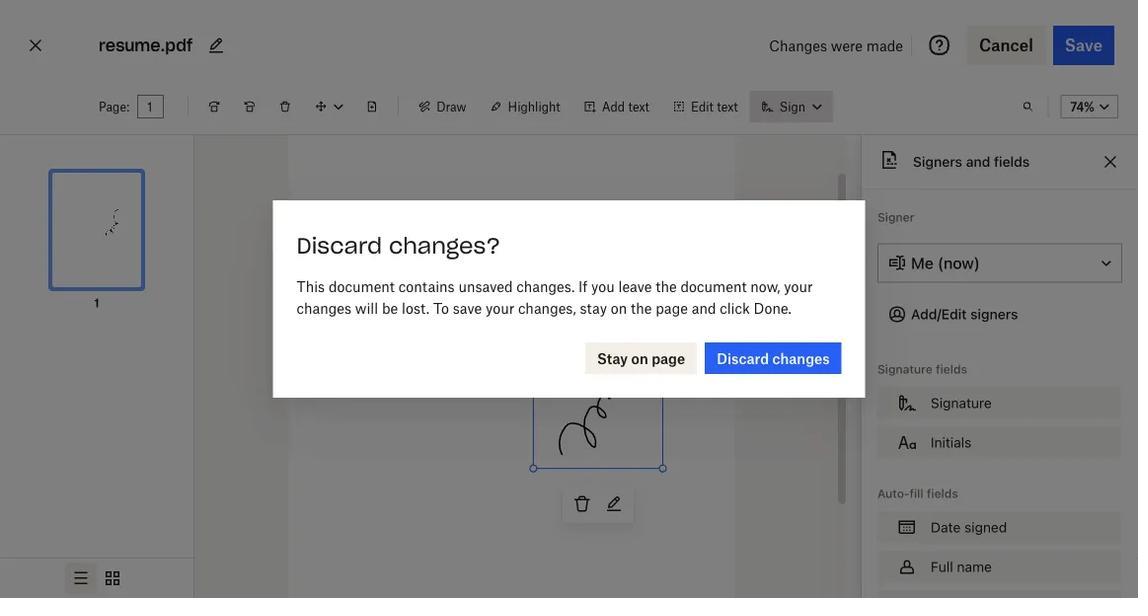 Task type: locate. For each thing, give the bounding box(es) containing it.
add
[[602, 99, 625, 114]]

1 document from the left
[[329, 278, 395, 295]]

discard changes? dialog
[[273, 200, 865, 398]]

None number field
[[147, 99, 154, 115]]

on right stay
[[611, 300, 627, 316]]

changes were made
[[769, 37, 903, 54]]

this
[[297, 278, 325, 295]]

page right "stay"
[[652, 350, 685, 367]]

0 vertical spatial your
[[784, 278, 813, 295]]

made
[[867, 37, 903, 54]]

and
[[692, 300, 716, 316]]

be
[[382, 300, 398, 316]]

your right now,
[[784, 278, 813, 295]]

text
[[628, 99, 649, 114], [717, 99, 738, 114]]

page left and
[[656, 300, 688, 316]]

on
[[611, 300, 627, 316], [631, 350, 648, 367]]

changes inside this document contains unsaved changes. if you leave the document now, your changes will be lost. to save your changes, stay on the page and click done.
[[297, 300, 351, 316]]

page:
[[99, 99, 129, 114]]

1 vertical spatial page
[[652, 350, 685, 367]]

1 vertical spatial changes
[[772, 350, 830, 367]]

text inside add text button
[[628, 99, 649, 114]]

1 horizontal spatial text
[[717, 99, 738, 114]]

1 vertical spatial on
[[631, 350, 648, 367]]

1
[[94, 296, 99, 310]]

text right add
[[628, 99, 649, 114]]

0 horizontal spatial document
[[329, 278, 395, 295]]

0 horizontal spatial changes
[[297, 300, 351, 316]]

edit text
[[691, 99, 738, 114]]

changes
[[297, 300, 351, 316], [772, 350, 830, 367]]

discard changes
[[717, 350, 830, 367]]

0 vertical spatial page
[[656, 300, 688, 316]]

1 horizontal spatial on
[[631, 350, 648, 367]]

discard for discard changes
[[717, 350, 769, 367]]

page
[[656, 300, 688, 316], [652, 350, 685, 367]]

0 horizontal spatial the
[[631, 300, 652, 316]]

changes down done. at the right bottom
[[772, 350, 830, 367]]

your down unsaved
[[486, 300, 514, 316]]

to
[[433, 300, 449, 316]]

0 vertical spatial on
[[611, 300, 627, 316]]

0 horizontal spatial your
[[486, 300, 514, 316]]

document up the will
[[329, 278, 395, 295]]

changes
[[769, 37, 827, 54]]

the right leave
[[656, 278, 677, 295]]

1 horizontal spatial your
[[784, 278, 813, 295]]

0 horizontal spatial on
[[611, 300, 627, 316]]

changes inside button
[[772, 350, 830, 367]]

the down leave
[[631, 300, 652, 316]]

1 horizontal spatial the
[[656, 278, 677, 295]]

draw
[[436, 99, 466, 114]]

text right edit
[[717, 99, 738, 114]]

0 vertical spatial the
[[656, 278, 677, 295]]

will
[[355, 300, 378, 316]]

1 horizontal spatial document
[[681, 278, 747, 295]]

0 horizontal spatial discard
[[297, 232, 382, 260]]

discard down click at the right bottom
[[717, 350, 769, 367]]

document up and
[[681, 278, 747, 295]]

the
[[656, 278, 677, 295], [631, 300, 652, 316]]

option group
[[0, 558, 193, 598]]

page 1. selected thumbnail preview element
[[34, 151, 160, 313]]

text for edit text
[[717, 99, 738, 114]]

Button to change sidebar list view to grid view radio
[[97, 563, 128, 594]]

on right "stay"
[[631, 350, 648, 367]]

changes.
[[517, 278, 575, 295]]

discard up the this
[[297, 232, 382, 260]]

2 text from the left
[[717, 99, 738, 114]]

lost.
[[402, 300, 430, 316]]

your
[[784, 278, 813, 295], [486, 300, 514, 316]]

1 horizontal spatial changes
[[772, 350, 830, 367]]

discard inside button
[[717, 350, 769, 367]]

1 text from the left
[[628, 99, 649, 114]]

0 horizontal spatial text
[[628, 99, 649, 114]]

text inside edit text button
[[717, 99, 738, 114]]

1 vertical spatial discard
[[717, 350, 769, 367]]

changes down the this
[[297, 300, 351, 316]]

click
[[720, 300, 750, 316]]

document
[[329, 278, 395, 295], [681, 278, 747, 295]]

0 vertical spatial discard
[[297, 232, 382, 260]]

discard
[[297, 232, 382, 260], [717, 350, 769, 367]]

0 vertical spatial changes
[[297, 300, 351, 316]]

changes,
[[518, 300, 576, 316]]

1 horizontal spatial discard
[[717, 350, 769, 367]]



Task type: describe. For each thing, give the bounding box(es) containing it.
discard changes button
[[705, 343, 841, 374]]

edit
[[691, 99, 714, 114]]

you
[[591, 278, 615, 295]]

changes?
[[389, 232, 501, 260]]

draw button
[[407, 91, 478, 122]]

add text
[[602, 99, 649, 114]]

stay on page button
[[585, 343, 697, 374]]

on inside button
[[631, 350, 648, 367]]

leave
[[618, 278, 652, 295]]

contains
[[399, 278, 455, 295]]

add text button
[[572, 91, 661, 122]]

1 vertical spatial your
[[486, 300, 514, 316]]

now,
[[750, 278, 780, 295]]

were
[[831, 37, 863, 54]]

cancel image
[[24, 30, 47, 61]]

text for add text
[[628, 99, 649, 114]]

edit text button
[[661, 91, 750, 122]]

stay
[[580, 300, 607, 316]]

1 vertical spatial the
[[631, 300, 652, 316]]

highlight button
[[478, 91, 572, 122]]

stay
[[597, 350, 628, 367]]

page inside button
[[652, 350, 685, 367]]

resume.pdf
[[99, 35, 192, 55]]

discard for discard changes?
[[297, 232, 382, 260]]

highlight
[[508, 99, 560, 114]]

stay on page
[[597, 350, 685, 367]]

page inside this document contains unsaved changes. if you leave the document now, your changes will be lost. to save your changes, stay on the page and click done.
[[656, 300, 688, 316]]

this document contains unsaved changes. if you leave the document now, your changes will be lost. to save your changes, stay on the page and click done.
[[297, 278, 813, 316]]

unsaved
[[458, 278, 513, 295]]

on inside this document contains unsaved changes. if you leave the document now, your changes will be lost. to save your changes, stay on the page and click done.
[[611, 300, 627, 316]]

save
[[453, 300, 482, 316]]

discard changes?
[[297, 232, 501, 260]]

if
[[578, 278, 588, 295]]

2 document from the left
[[681, 278, 747, 295]]

Button to change sidebar grid view to list view radio
[[65, 563, 97, 594]]

done.
[[754, 300, 792, 316]]



Task type: vqa. For each thing, say whether or not it's contained in the screenshot.
will
yes



